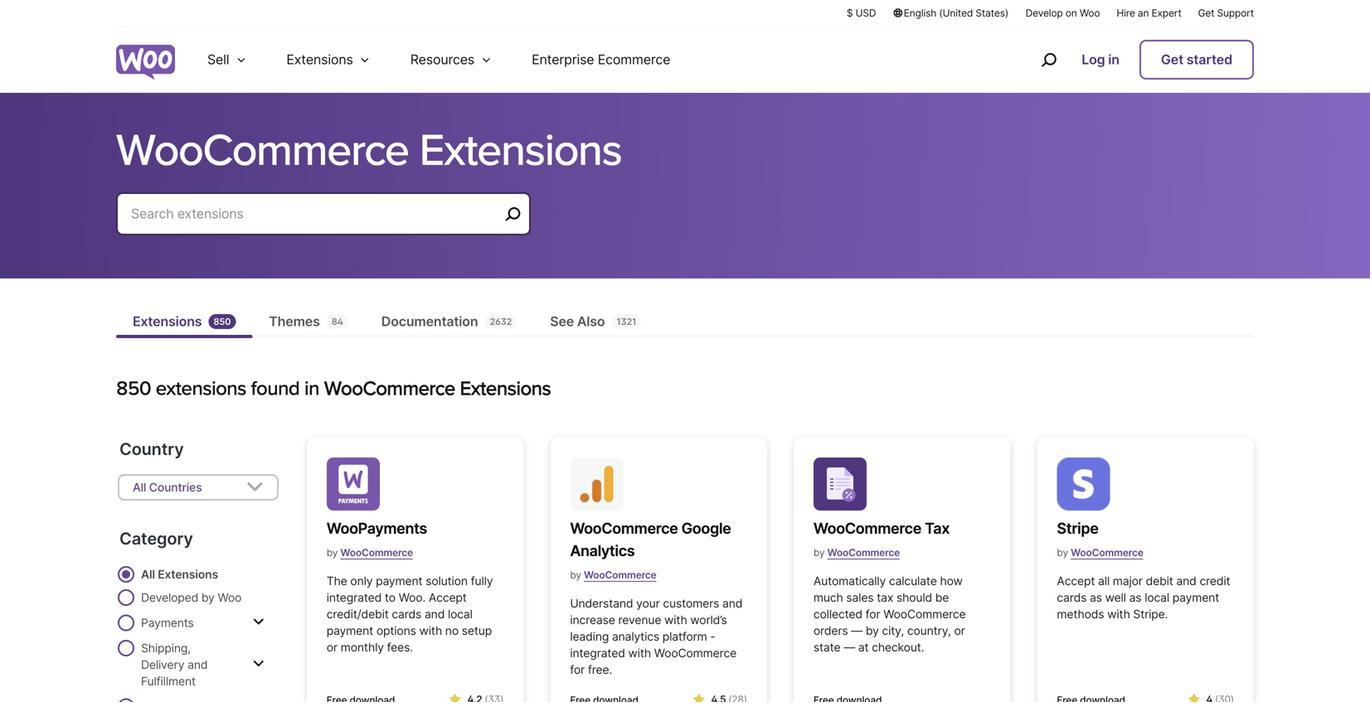 Task type: locate. For each thing, give the bounding box(es) containing it.
by woocommerce up automatically
[[814, 547, 900, 559]]

local down debit
[[1145, 591, 1170, 605]]

in inside service navigation menu element
[[1109, 51, 1120, 68]]

with down "well"
[[1108, 608, 1130, 622]]

woocommerce image
[[116, 45, 175, 80]]

woocommerce link
[[341, 540, 413, 566], [828, 540, 900, 566], [1071, 540, 1144, 566], [584, 563, 657, 588]]

as down all
[[1090, 591, 1102, 605]]

started
[[1187, 51, 1233, 68]]

by up the the in the left of the page
[[327, 547, 338, 559]]

payment
[[376, 574, 423, 589], [1173, 591, 1220, 605], [327, 624, 373, 638]]

cards inside accept all major debit and credit cards as well as local payment methods with stripe.
[[1057, 591, 1087, 605]]

get support link
[[1198, 6, 1254, 20]]

by woocommerce down the stripe link
[[1057, 547, 1144, 559]]

hire an expert
[[1117, 7, 1182, 19]]

country,
[[907, 624, 951, 638]]

1 horizontal spatial 850
[[214, 316, 231, 327]]

0 horizontal spatial for
[[570, 663, 585, 677]]

1 horizontal spatial woo
[[1080, 7, 1100, 19]]

1 horizontal spatial or
[[954, 624, 965, 638]]

0 horizontal spatial or
[[327, 641, 338, 655]]

and up world's
[[723, 597, 743, 611]]

automatically
[[814, 574, 886, 589]]

much
[[814, 591, 843, 605]]

get for get support
[[1198, 7, 1215, 19]]

and right debit
[[1177, 574, 1197, 589]]

by for woocommerce tax
[[814, 547, 825, 559]]

woocommerce link down analytics
[[584, 563, 657, 588]]

country
[[119, 439, 184, 460]]

all inside field
[[133, 481, 146, 495]]

1 vertical spatial cards
[[392, 608, 422, 622]]

1 horizontal spatial local
[[1145, 591, 1170, 605]]

for down tax
[[866, 608, 881, 622]]

1 horizontal spatial integrated
[[570, 647, 625, 661]]

payment down the credit
[[1173, 591, 1220, 605]]

and inside the shipping, delivery and fulfillment
[[188, 658, 208, 672]]

2 show subcategories image from the top
[[253, 658, 264, 671]]

1 as from the left
[[1090, 591, 1102, 605]]

monthly
[[341, 641, 384, 655]]

local inside the only payment solution fully integrated to woo. accept credit/debit cards and local payment options with no setup or monthly fees.
[[448, 608, 473, 622]]

1 vertical spatial 850
[[116, 377, 151, 399]]

by down analytics
[[570, 570, 581, 582]]

woocommerce tax
[[814, 520, 950, 538]]

hire
[[1117, 7, 1135, 19]]

show subcategories image for payments
[[253, 616, 264, 629]]

woo down all extensions
[[218, 591, 242, 605]]

fully
[[471, 574, 493, 589]]

0 vertical spatial all
[[133, 481, 146, 495]]

1 vertical spatial —
[[844, 641, 855, 655]]

0 horizontal spatial cards
[[392, 608, 422, 622]]

woocommerce link for woocommerce tax
[[828, 540, 900, 566]]

increase
[[570, 613, 615, 628]]

show subcategories image for shipping, delivery and fulfillment
[[253, 658, 264, 671]]

woocommerce inside understand your customers and increase revenue with world's leading analytics platform - integrated with woocommerce for free.
[[654, 647, 737, 661]]

woocommerce extensions
[[116, 124, 622, 174]]

accept left all
[[1057, 574, 1095, 589]]

by woocommerce
[[327, 547, 413, 559], [814, 547, 900, 559], [1057, 547, 1144, 559], [570, 570, 657, 582]]

accept inside the only payment solution fully integrated to woo. accept credit/debit cards and local payment options with no setup or monthly fees.
[[429, 591, 467, 605]]

in right log
[[1109, 51, 1120, 68]]

be
[[936, 591, 949, 605]]

0 horizontal spatial woo
[[218, 591, 242, 605]]

local up no
[[448, 608, 473, 622]]

0 vertical spatial local
[[1145, 591, 1170, 605]]

sales
[[846, 591, 874, 605]]

developed
[[141, 591, 198, 605]]

get left started
[[1161, 51, 1184, 68]]

stripe
[[1057, 520, 1099, 538]]

or
[[954, 624, 965, 638], [327, 641, 338, 655]]

credit
[[1200, 574, 1231, 589]]

resources button
[[390, 27, 512, 93]]

1 vertical spatial all
[[141, 568, 155, 582]]

2 horizontal spatial payment
[[1173, 591, 1220, 605]]

1321
[[617, 316, 636, 327]]

on
[[1066, 7, 1077, 19]]

woopayments link
[[327, 518, 427, 540]]

city,
[[882, 624, 904, 638]]

or left monthly
[[327, 641, 338, 655]]

angle down image
[[246, 478, 264, 498]]

0 horizontal spatial in
[[304, 377, 319, 399]]

None search field
[[116, 192, 531, 256]]

states)
[[976, 7, 1009, 19]]

0 horizontal spatial 850
[[116, 377, 151, 399]]

cards inside the only payment solution fully integrated to woo. accept credit/debit cards and local payment options with no setup or monthly fees.
[[392, 608, 422, 622]]

tax
[[925, 520, 950, 538]]

by woocommerce down analytics
[[570, 570, 657, 582]]

integrated up credit/debit
[[327, 591, 382, 605]]

revenue
[[618, 613, 661, 628]]

1 vertical spatial woo
[[218, 591, 242, 605]]

resources
[[410, 51, 475, 68]]

tax
[[877, 591, 894, 605]]

Filter countries field
[[118, 475, 279, 501]]

the only payment solution fully integrated to woo. accept credit/debit cards and local payment options with no setup or monthly fees.
[[327, 574, 493, 655]]

get left support
[[1198, 7, 1215, 19]]

woocommerce link down woocommerce tax
[[828, 540, 900, 566]]

accept down solution
[[429, 591, 467, 605]]

1 vertical spatial integrated
[[570, 647, 625, 661]]

all left countries
[[133, 481, 146, 495]]

1 horizontal spatial for
[[866, 608, 881, 622]]

1 horizontal spatial get
[[1198, 7, 1215, 19]]

all countries
[[133, 481, 202, 495]]

0 vertical spatial get
[[1198, 7, 1215, 19]]

sell button
[[187, 27, 267, 93]]

and down woo.
[[425, 608, 445, 622]]

1 vertical spatial get
[[1161, 51, 1184, 68]]

0 vertical spatial in
[[1109, 51, 1120, 68]]

in
[[1109, 51, 1120, 68], [304, 377, 319, 399]]

0 vertical spatial for
[[866, 608, 881, 622]]

with left no
[[419, 624, 442, 638]]

woo
[[1080, 7, 1100, 19], [218, 591, 242, 605]]

get inside get support 'link'
[[1198, 7, 1215, 19]]

and inside the only payment solution fully integrated to woo. accept credit/debit cards and local payment options with no setup or monthly fees.
[[425, 608, 445, 622]]

all up developed
[[141, 568, 155, 582]]

debit
[[1146, 574, 1174, 589]]

0 horizontal spatial get
[[1161, 51, 1184, 68]]

setup
[[462, 624, 492, 638]]

collected
[[814, 608, 863, 622]]

by woocommerce for stripe
[[1057, 547, 1144, 559]]

—
[[851, 624, 863, 638], [844, 641, 855, 655]]

woocommerce link for woopayments
[[341, 540, 413, 566]]

850 for 850
[[214, 316, 231, 327]]

0 vertical spatial show subcategories image
[[253, 616, 264, 629]]

all for all extensions
[[141, 568, 155, 582]]

local inside accept all major debit and credit cards as well as local payment methods with stripe.
[[1145, 591, 1170, 605]]

or inside the only payment solution fully integrated to woo. accept credit/debit cards and local payment options with no setup or monthly fees.
[[327, 641, 338, 655]]

woocommerce link down the stripe link
[[1071, 540, 1144, 566]]

1 horizontal spatial as
[[1130, 591, 1142, 605]]

search image
[[1036, 46, 1062, 73]]

1 vertical spatial payment
[[1173, 591, 1220, 605]]

with inside the only payment solution fully integrated to woo. accept credit/debit cards and local payment options with no setup or monthly fees.
[[419, 624, 442, 638]]

by up automatically
[[814, 547, 825, 559]]

all
[[1098, 574, 1110, 589]]

1 show subcategories image from the top
[[253, 616, 264, 629]]

as
[[1090, 591, 1102, 605], [1130, 591, 1142, 605]]

woo right the "on"
[[1080, 7, 1100, 19]]

extensions inside button
[[287, 51, 353, 68]]

1 vertical spatial for
[[570, 663, 585, 677]]

for left "free."
[[570, 663, 585, 677]]

cards
[[1057, 591, 1087, 605], [392, 608, 422, 622]]

analytics
[[612, 630, 660, 644]]

customers
[[663, 597, 719, 611]]

shipping,
[[141, 642, 191, 656]]

0 horizontal spatial accept
[[429, 591, 467, 605]]

extensions
[[156, 377, 246, 399]]

— left the at
[[844, 641, 855, 655]]

by for woopayments
[[327, 547, 338, 559]]

show subcategories image
[[253, 616, 264, 629], [253, 658, 264, 671]]

credit/debit
[[327, 608, 389, 622]]

0 horizontal spatial payment
[[327, 624, 373, 638]]

850 extensions found in woocommerce extensions
[[116, 377, 551, 399]]

sell
[[207, 51, 229, 68]]

by woocommerce for woocommerce tax
[[814, 547, 900, 559]]

cards up methods
[[1057, 591, 1087, 605]]

integrated inside understand your customers and increase revenue with world's leading analytics platform - integrated with woocommerce for free.
[[570, 647, 625, 661]]

850 up extensions
[[214, 316, 231, 327]]

major
[[1113, 574, 1143, 589]]

0 horizontal spatial integrated
[[327, 591, 382, 605]]

0 vertical spatial woo
[[1080, 7, 1100, 19]]

english
[[904, 7, 937, 19]]

as down major
[[1130, 591, 1142, 605]]

developed by woo
[[141, 591, 242, 605]]

and
[[1177, 574, 1197, 589], [723, 597, 743, 611], [425, 608, 445, 622], [188, 658, 208, 672]]

1 vertical spatial local
[[448, 608, 473, 622]]

in right found
[[304, 377, 319, 399]]

by
[[327, 547, 338, 559], [814, 547, 825, 559], [1057, 547, 1068, 559], [570, 570, 581, 582], [201, 591, 215, 605], [866, 624, 879, 638]]

get
[[1198, 7, 1215, 19], [1161, 51, 1184, 68]]

2 vertical spatial payment
[[327, 624, 373, 638]]

and inside accept all major debit and credit cards as well as local payment methods with stripe.
[[1177, 574, 1197, 589]]

0 horizontal spatial local
[[448, 608, 473, 622]]

0 vertical spatial —
[[851, 624, 863, 638]]

payment up to
[[376, 574, 423, 589]]

0 vertical spatial or
[[954, 624, 965, 638]]

by for woocommerce google analytics
[[570, 570, 581, 582]]

by up the at
[[866, 624, 879, 638]]

get inside get started link
[[1161, 51, 1184, 68]]

by woocommerce down woopayments link
[[327, 547, 413, 559]]

develop
[[1026, 7, 1063, 19]]

should
[[897, 591, 932, 605]]

1 horizontal spatial in
[[1109, 51, 1120, 68]]

by down all extensions
[[201, 591, 215, 605]]

get for get started
[[1161, 51, 1184, 68]]

0 vertical spatial cards
[[1057, 591, 1087, 605]]

payment down credit/debit
[[327, 624, 373, 638]]

by woocommerce for woopayments
[[327, 547, 413, 559]]

leading
[[570, 630, 609, 644]]

delivery
[[141, 658, 184, 672]]

woocommerce link for woocommerce google analytics
[[584, 563, 657, 588]]

woocommerce link down woopayments link
[[341, 540, 413, 566]]

an
[[1138, 7, 1149, 19]]

cards down woo.
[[392, 608, 422, 622]]

0 vertical spatial 850
[[214, 316, 231, 327]]

by down stripe
[[1057, 547, 1068, 559]]

0 vertical spatial accept
[[1057, 574, 1095, 589]]

automatically calculate how much sales tax should be collected for woocommerce orders — by city, country, or state — at checkout.
[[814, 574, 966, 655]]

integrated up "free."
[[570, 647, 625, 661]]

and up fulfillment
[[188, 658, 208, 672]]

1 vertical spatial show subcategories image
[[253, 658, 264, 671]]

— up the at
[[851, 624, 863, 638]]

0 vertical spatial integrated
[[327, 591, 382, 605]]

extensions
[[287, 51, 353, 68], [419, 124, 622, 174], [133, 314, 202, 330], [460, 377, 551, 399], [158, 568, 218, 582]]

0 horizontal spatial as
[[1090, 591, 1102, 605]]

for
[[866, 608, 881, 622], [570, 663, 585, 677]]

accept all major debit and credit cards as well as local payment methods with stripe.
[[1057, 574, 1231, 622]]

1 vertical spatial or
[[327, 641, 338, 655]]

1 vertical spatial accept
[[429, 591, 467, 605]]

1 horizontal spatial payment
[[376, 574, 423, 589]]

or right country,
[[954, 624, 965, 638]]

woocommerce inside woocommerce google analytics
[[570, 520, 678, 538]]

integrated
[[327, 591, 382, 605], [570, 647, 625, 661]]

850 up country
[[116, 377, 151, 399]]

1 horizontal spatial accept
[[1057, 574, 1095, 589]]

1 horizontal spatial cards
[[1057, 591, 1087, 605]]



Task type: vqa. For each thing, say whether or not it's contained in the screenshot.


Task type: describe. For each thing, give the bounding box(es) containing it.
0 vertical spatial payment
[[376, 574, 423, 589]]

by woocommerce for woocommerce google analytics
[[570, 570, 657, 582]]

methods
[[1057, 608, 1104, 622]]

woo.
[[399, 591, 426, 605]]

world's
[[690, 613, 727, 628]]

countries
[[149, 481, 202, 495]]

orders
[[814, 624, 848, 638]]

all extensions
[[141, 568, 218, 582]]

woocommerce extensions link
[[116, 124, 1254, 174]]

fulfillment
[[141, 675, 196, 689]]

by for stripe
[[1057, 547, 1068, 559]]

stripe link
[[1057, 518, 1144, 540]]

calculate
[[889, 574, 937, 589]]

at
[[858, 641, 869, 655]]

google
[[682, 520, 731, 538]]

support
[[1217, 7, 1254, 19]]

for inside automatically calculate how much sales tax should be collected for woocommerce orders — by city, country, or state — at checkout.
[[866, 608, 881, 622]]

payment inside accept all major debit and credit cards as well as local payment methods with stripe.
[[1173, 591, 1220, 605]]

integrated inside the only payment solution fully integrated to woo. accept credit/debit cards and local payment options with no setup or monthly fees.
[[327, 591, 382, 605]]

for inside understand your customers and increase revenue with world's leading analytics platform - integrated with woocommerce for free.
[[570, 663, 585, 677]]

develop on woo
[[1026, 7, 1100, 19]]

woo for developed by woo
[[218, 591, 242, 605]]

solution
[[426, 574, 468, 589]]

with up platform in the bottom of the page
[[665, 613, 687, 628]]

english (united states) button
[[893, 6, 1009, 20]]

with down analytics
[[628, 647, 651, 661]]

1 vertical spatial in
[[304, 377, 319, 399]]

shipping, delivery and fulfillment
[[141, 642, 208, 689]]

stripe.
[[1134, 608, 1168, 622]]

extensions button
[[267, 27, 390, 93]]

850 for 850 extensions found in woocommerce extensions
[[116, 377, 151, 399]]

-
[[710, 630, 716, 644]]

documentation
[[381, 314, 478, 330]]

and inside understand your customers and increase revenue with world's leading analytics platform - integrated with woocommerce for free.
[[723, 597, 743, 611]]

no
[[445, 624, 459, 638]]

woopayments
[[327, 520, 427, 538]]

get started
[[1161, 51, 1233, 68]]

ecommerce
[[598, 51, 671, 68]]

state
[[814, 641, 841, 655]]

$
[[847, 7, 853, 19]]

log in link
[[1075, 41, 1126, 78]]

with inside accept all major debit and credit cards as well as local payment methods with stripe.
[[1108, 608, 1130, 622]]

only
[[350, 574, 373, 589]]

$ usd button
[[847, 6, 876, 20]]

found
[[251, 377, 300, 399]]

log
[[1082, 51, 1105, 68]]

understand
[[570, 597, 633, 611]]

woocommerce inside automatically calculate how much sales tax should be collected for woocommerce orders — by city, country, or state — at checkout.
[[884, 608, 966, 622]]

Search extensions search field
[[131, 202, 499, 226]]

all for all countries
[[133, 481, 146, 495]]

woo for develop on woo
[[1080, 7, 1100, 19]]

free.
[[588, 663, 612, 677]]

to
[[385, 591, 396, 605]]

enterprise ecommerce link
[[512, 27, 690, 93]]

enterprise
[[532, 51, 594, 68]]

platform
[[663, 630, 707, 644]]

get support
[[1198, 7, 1254, 19]]

category
[[119, 529, 193, 549]]

$ usd
[[847, 7, 876, 19]]

see
[[550, 314, 574, 330]]

see also
[[550, 314, 605, 330]]

or inside automatically calculate how much sales tax should be collected for woocommerce orders — by city, country, or state — at checkout.
[[954, 624, 965, 638]]

2 as from the left
[[1130, 591, 1142, 605]]

develop on woo link
[[1026, 6, 1100, 20]]

(united
[[939, 7, 973, 19]]

woocommerce google analytics
[[570, 520, 731, 560]]

service navigation menu element
[[1006, 33, 1254, 87]]

usd
[[856, 7, 876, 19]]

also
[[577, 314, 605, 330]]

payments
[[141, 616, 194, 630]]

woocommerce google analytics link
[[570, 518, 747, 562]]

checkout.
[[872, 641, 924, 655]]

log in
[[1082, 51, 1120, 68]]

by inside automatically calculate how much sales tax should be collected for woocommerce orders — by city, country, or state — at checkout.
[[866, 624, 879, 638]]

fees.
[[387, 641, 413, 655]]

woocommerce link for stripe
[[1071, 540, 1144, 566]]

enterprise ecommerce
[[532, 51, 671, 68]]

your
[[636, 597, 660, 611]]

analytics
[[570, 542, 635, 560]]

expert
[[1152, 7, 1182, 19]]

woocommerce tax link
[[814, 518, 950, 540]]

accept inside accept all major debit and credit cards as well as local payment methods with stripe.
[[1057, 574, 1095, 589]]

understand your customers and increase revenue with world's leading analytics platform - integrated with woocommerce for free.
[[570, 597, 743, 677]]

options
[[376, 624, 416, 638]]

hire an expert link
[[1117, 6, 1182, 20]]



